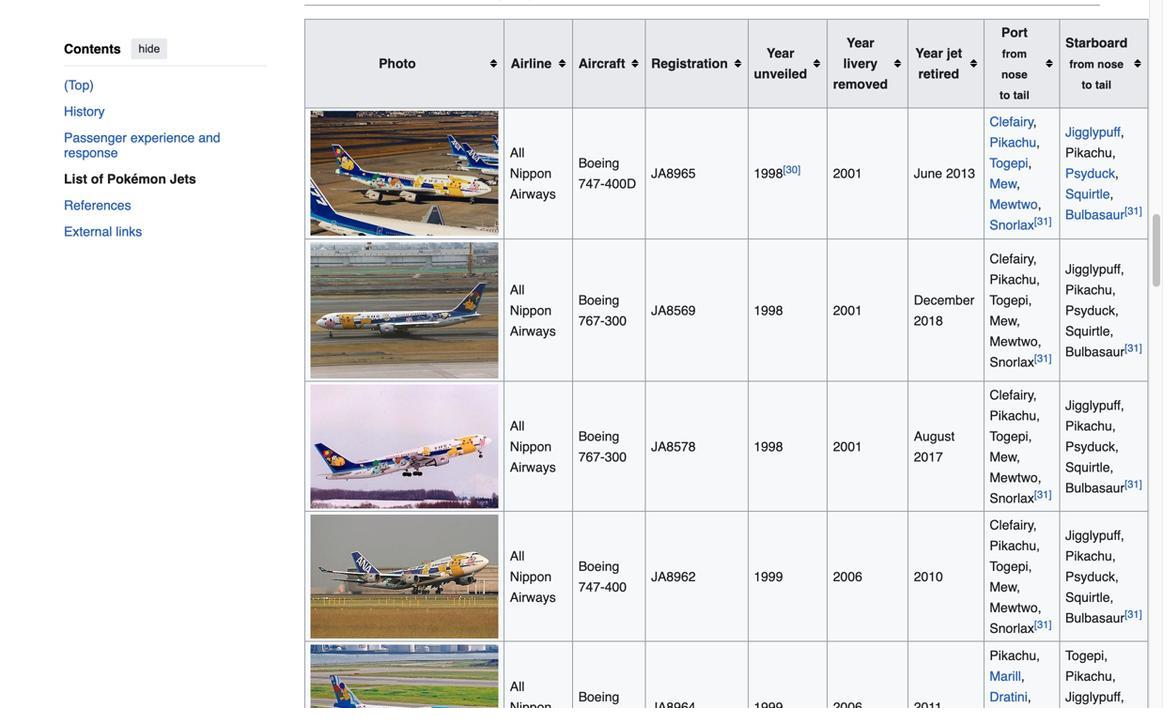 Task type: vqa. For each thing, say whether or not it's contained in the screenshot.
dratini Link
yes



Task type: locate. For each thing, give the bounding box(es) containing it.
all
[[510, 145, 525, 160], [510, 282, 525, 297], [510, 418, 525, 434], [510, 549, 525, 564], [510, 679, 525, 694]]

psyduck, for august
[[1066, 439, 1119, 454]]

psyduck link
[[1066, 166, 1115, 181]]

300
[[605, 313, 627, 328], [605, 449, 627, 465]]

boeing 767-300 left ja8569
[[579, 292, 627, 328]]

boeing right all nippo
[[579, 690, 636, 709]]

togepi, right august
[[990, 429, 1032, 444]]

400d
[[605, 176, 636, 191]]

from down starboard
[[1070, 58, 1095, 71]]

tail for starboard
[[1096, 79, 1112, 91]]

to down starboard
[[1082, 79, 1092, 91]]

2 clefairy, pikachu, togepi, mew, mewtwo, snorlax [31] from the top
[[990, 387, 1052, 506]]

june
[[914, 166, 943, 181]]

tail inside starboard from nose to tail
[[1096, 79, 1112, 91]]

1 vertical spatial 747-
[[579, 580, 605, 595]]

to inside port from nose to tail
[[1000, 89, 1010, 102]]

snorlax
[[990, 218, 1034, 233], [990, 354, 1034, 370], [990, 491, 1034, 506], [990, 621, 1034, 636]]

1 airways from the top
[[510, 187, 556, 202]]

0 vertical spatial 1998
[[754, 166, 783, 181]]

1 mew, from the top
[[990, 313, 1021, 328]]

airways for ja8578
[[510, 460, 556, 475]]

nose down starboard
[[1098, 58, 1124, 71]]

2 boeing from the top
[[579, 292, 619, 308]]

767- for ja8569
[[579, 313, 605, 328]]

1 747- from the top
[[579, 176, 605, 191]]

1 vertical spatial clefairy, pikachu, togepi, mew, mewtwo, snorlax [31]
[[990, 387, 1052, 506]]

togepi, right "december"
[[990, 292, 1032, 308]]

3 jigglypuff, pikachu, psyduck, squirtle, bulbasaur [31] from the top
[[1066, 528, 1142, 626]]

3 jigglypuff, from the top
[[1066, 528, 1125, 543]]

2 snorlax from the top
[[990, 354, 1034, 370]]

767- left ja8569
[[579, 313, 605, 328]]

1 mewtwo, from the top
[[990, 334, 1042, 349]]

2 vertical spatial psyduck,
[[1066, 569, 1119, 584]]

1 snorlax from the top
[[990, 218, 1034, 233]]

nose inside port from nose to tail
[[1002, 69, 1028, 81]]

clefairy
[[990, 114, 1034, 129]]

3 all nippon airways from the top
[[510, 418, 556, 475]]

2 all nippon airways from the top
[[510, 282, 556, 339]]

august 2017
[[914, 429, 955, 465]]

mew, right the 2010
[[990, 580, 1021, 595]]

psyduck,
[[1066, 303, 1119, 318], [1066, 439, 1119, 454], [1066, 569, 1119, 584]]

2 clefairy, from the top
[[990, 387, 1037, 402]]

boeing
[[579, 156, 619, 171], [579, 292, 619, 308], [579, 429, 619, 444], [579, 559, 619, 574], [579, 690, 636, 709]]

pikachu,
[[1066, 145, 1116, 160], [990, 272, 1040, 287], [1066, 282, 1116, 297], [990, 408, 1040, 423], [1066, 418, 1116, 434], [990, 538, 1040, 553], [1066, 549, 1116, 564], [990, 648, 1040, 663], [1066, 669, 1116, 684]]

list of pokémon jets link
[[64, 166, 282, 192]]

nose for starboard
[[1098, 58, 1124, 71]]

1 1998 from the top
[[754, 166, 783, 181]]

747- inside boeing 747-400
[[579, 580, 605, 595]]

1 vertical spatial squirtle,
[[1066, 460, 1114, 475]]

(top) link
[[64, 72, 267, 98]]

3 snorlax from the top
[[990, 491, 1034, 506]]

1 squirtle, from the top
[[1066, 323, 1114, 339]]

year for jet
[[916, 46, 943, 61]]

nose down port
[[1002, 69, 1028, 81]]

1 all from the top
[[510, 145, 525, 160]]

1 vertical spatial boeing 767-300
[[579, 429, 627, 465]]

clefairy, for december
[[990, 251, 1037, 266]]

port
[[1002, 25, 1028, 40]]

mew link
[[990, 176, 1017, 191]]

3 psyduck, from the top
[[1066, 569, 1119, 584]]

jigglypuff, pikachu, psyduck, squirtle, bulbasaur [31] for august
[[1066, 398, 1142, 496]]

tail inside port from nose to tail
[[1013, 89, 1030, 102]]

clefairy, pikachu, togepi, mew, mewtwo, snorlax [31] right the 2010
[[990, 518, 1052, 636]]

0 horizontal spatial to
[[1000, 89, 1010, 102]]

3 bulbasaur from the top
[[1066, 480, 1125, 496]]

1 nippon from the top
[[510, 166, 552, 181]]

from inside starboard from nose to tail
[[1070, 58, 1095, 71]]

clefairy, pikachu, togepi, mew, mewtwo, snorlax [31] right august 2017
[[990, 387, 1052, 506]]

to
[[1082, 79, 1092, 91], [1000, 89, 1010, 102]]

767-
[[579, 313, 605, 328], [579, 449, 605, 465]]

boeing 767-300 left "ja8578"
[[579, 429, 627, 465]]

nose for port
[[1002, 69, 1028, 81]]

2 horizontal spatial year
[[916, 46, 943, 61]]

0 vertical spatial 767-
[[579, 313, 605, 328]]

nippon for ja8962
[[510, 569, 552, 584]]

2 vertical spatial 1998
[[754, 439, 783, 454]]

2 psyduck, from the top
[[1066, 439, 1119, 454]]

2 vertical spatial clefairy, pikachu, togepi, mew, mewtwo, snorlax [31]
[[990, 518, 1052, 636]]

2 vertical spatial 2001
[[833, 439, 863, 454]]

history link
[[64, 98, 267, 125]]

to up clefairy
[[1000, 89, 1010, 102]]

300 left ja8569
[[605, 313, 627, 328]]

1 300 from the top
[[605, 313, 627, 328]]

2 vertical spatial squirtle,
[[1066, 590, 1114, 605]]

0 horizontal spatial year
[[767, 46, 795, 61]]

boeing for ja8578
[[579, 429, 619, 444]]

squirtle
[[1066, 187, 1110, 202]]

togepi, pikachu, jigglypuff,
[[1066, 648, 1125, 705]]

from for port
[[1002, 48, 1027, 60]]

togepi, right 'pikachu, marill , dratini ,'
[[1066, 648, 1108, 663]]

squirtle, for december
[[1066, 323, 1114, 339]]

0 vertical spatial 2001
[[833, 166, 863, 181]]

2010
[[914, 569, 943, 584]]

747- left ja8962
[[579, 580, 605, 595]]

mew, right august 2017
[[990, 449, 1021, 465]]

bulbasaur
[[1066, 207, 1125, 222], [1066, 344, 1125, 359], [1066, 480, 1125, 496], [1066, 611, 1125, 626]]

clefairy,
[[990, 251, 1037, 266], [990, 387, 1037, 402], [990, 518, 1037, 533]]

1 all nippon airways from the top
[[510, 145, 556, 202]]

0 vertical spatial 747-
[[579, 176, 605, 191]]

1 vertical spatial 1998
[[754, 303, 783, 318]]

1 clefairy, pikachu, togepi, mew, mewtwo, snorlax [31] from the top
[[990, 251, 1052, 370]]

1 767- from the top
[[579, 313, 605, 328]]

references link
[[64, 192, 267, 218]]

0 vertical spatial squirtle,
[[1066, 323, 1114, 339]]

nose inside starboard from nose to tail
[[1098, 58, 1124, 71]]

2 mew, from the top
[[990, 449, 1021, 465]]

from inside port from nose to tail
[[1002, 48, 1027, 60]]

0 horizontal spatial from
[[1002, 48, 1027, 60]]

1 vertical spatial clefairy,
[[990, 387, 1037, 402]]

livery
[[843, 56, 878, 71]]

1 horizontal spatial tail
[[1096, 79, 1112, 91]]

boeing inside boeing 747-400d
[[579, 156, 619, 171]]

2001 right [30]
[[833, 166, 863, 181]]

year up unveiled
[[767, 46, 795, 61]]

747-
[[579, 176, 605, 191], [579, 580, 605, 595]]

marill
[[990, 669, 1021, 684]]

to inside starboard from nose to tail
[[1082, 79, 1092, 91]]

2 767- from the top
[[579, 449, 605, 465]]

squirtle, for august
[[1066, 460, 1114, 475]]

1 boeing from the top
[[579, 156, 619, 171]]

3 boeing from the top
[[579, 429, 619, 444]]

2 vertical spatial mewtwo,
[[990, 600, 1042, 615]]

[30]
[[783, 164, 801, 176]]

all for ja8569
[[510, 282, 525, 297]]

december
[[914, 292, 975, 308]]

bulbasaur for december 2018
[[1066, 344, 1125, 359]]

2 jigglypuff, from the top
[[1066, 398, 1125, 413]]

2018
[[914, 313, 943, 328]]

1 vertical spatial mewtwo,
[[990, 470, 1042, 485]]

year up livery
[[847, 35, 875, 50]]

1 vertical spatial mew,
[[990, 449, 1021, 465]]

1 jigglypuff, from the top
[[1066, 261, 1125, 276]]

mew,
[[990, 313, 1021, 328], [990, 449, 1021, 465], [990, 580, 1021, 595]]

boeing 747-400d
[[579, 156, 636, 191]]

tail up clefairy
[[1013, 89, 1030, 102]]

bulbasaur link
[[1066, 207, 1125, 222]]

0 vertical spatial mewtwo,
[[990, 334, 1042, 349]]

1 bulbasaur from the top
[[1066, 207, 1125, 222]]

1 vertical spatial 767-
[[579, 449, 605, 465]]

2001
[[833, 166, 863, 181], [833, 303, 863, 318], [833, 439, 863, 454]]

4 all nippon airways from the top
[[510, 549, 556, 605]]

boeing for ja8965
[[579, 156, 619, 171]]

year up retired
[[916, 46, 943, 61]]

year inside year unveiled
[[767, 46, 795, 61]]

pikachu, marill , dratini ,
[[990, 648, 1040, 705]]

3 1998 from the top
[[754, 439, 783, 454]]

boeing left ja8569
[[579, 292, 619, 308]]

2 all from the top
[[510, 282, 525, 297]]

1 vertical spatial psyduck,
[[1066, 439, 1119, 454]]

clefairy link
[[990, 114, 1034, 129]]

3 clefairy, pikachu, togepi, mew, mewtwo, snorlax [31] from the top
[[990, 518, 1052, 636]]

0 vertical spatial 300
[[605, 313, 627, 328]]

3 2001 from the top
[[833, 439, 863, 454]]

3 mewtwo, from the top
[[990, 600, 1042, 615]]

3 all from the top
[[510, 418, 525, 434]]

1998 [30]
[[754, 164, 801, 181]]

boeing 767-300 for ja8578
[[579, 429, 627, 465]]

boeing up 400 at the bottom right of the page
[[579, 559, 619, 574]]

2 bulbasaur from the top
[[1066, 344, 1125, 359]]

togepi, right the 2010
[[990, 559, 1032, 574]]

1 horizontal spatial nose
[[1098, 58, 1124, 71]]

2 jigglypuff, pikachu, psyduck, squirtle, bulbasaur [31] from the top
[[1066, 398, 1142, 496]]

2 300 from the top
[[605, 449, 627, 465]]

300 left "ja8578"
[[605, 449, 627, 465]]

year jet retired
[[916, 46, 962, 81]]

bulbasaur for august 2017
[[1066, 480, 1125, 496]]

2 1998 from the top
[[754, 303, 783, 318]]

tail down starboard
[[1096, 79, 1112, 91]]

boeing up 400d
[[579, 156, 619, 171]]

to for port
[[1000, 89, 1010, 102]]

clefairy, pikachu, togepi, mew, mewtwo, snorlax [31] right december 2018 at the right top of the page
[[990, 251, 1052, 370]]

4 bulbasaur from the top
[[1066, 611, 1125, 626]]

1 2001 from the top
[[833, 166, 863, 181]]

of
[[91, 172, 103, 187]]

2001 left 2017
[[833, 439, 863, 454]]

4 boeing from the top
[[579, 559, 619, 574]]

3 nippon from the top
[[510, 439, 552, 454]]

nippon for ja8569
[[510, 303, 552, 318]]

jigglypuff, pikachu, psyduck, squirtle, bulbasaur [31]
[[1066, 261, 1142, 359], [1066, 398, 1142, 496], [1066, 528, 1142, 626]]

1998
[[754, 166, 783, 181], [754, 303, 783, 318], [754, 439, 783, 454]]

2 airways from the top
[[510, 323, 556, 339]]

togepi,
[[990, 292, 1032, 308], [990, 429, 1032, 444], [990, 559, 1032, 574], [1066, 648, 1108, 663]]

jigglypuff, pikachu, psyduck, squirtle, bulbasaur [31] for december
[[1066, 261, 1142, 359]]

1 horizontal spatial from
[[1070, 58, 1095, 71]]

1 horizontal spatial year
[[847, 35, 875, 50]]

all for ja8578
[[510, 418, 525, 434]]

clefairy, pikachu, togepi, mew, mewtwo, snorlax [31]
[[990, 251, 1052, 370], [990, 387, 1052, 506], [990, 518, 1052, 636]]

767- left "ja8578"
[[579, 449, 605, 465]]

mew, right december 2018 at the right top of the page
[[990, 313, 1021, 328]]

year unveiled
[[754, 46, 807, 81]]

1998 for ja8569
[[754, 303, 783, 318]]

,
[[1034, 114, 1037, 129], [1121, 125, 1125, 140], [1037, 135, 1040, 150], [1028, 156, 1032, 171], [1115, 166, 1119, 181], [1017, 176, 1021, 191], [1110, 187, 1114, 202], [1038, 197, 1042, 212], [1021, 669, 1025, 684], [1028, 690, 1031, 705]]

mewtwo, for december
[[990, 334, 1042, 349]]

2 vertical spatial jigglypuff, pikachu, psyduck, squirtle, bulbasaur [31]
[[1066, 528, 1142, 626]]

0 vertical spatial boeing 767-300
[[579, 292, 627, 328]]

2 2001 from the top
[[833, 303, 863, 318]]

1 vertical spatial jigglypuff, pikachu, psyduck, squirtle, bulbasaur [31]
[[1066, 398, 1142, 496]]

year for livery
[[847, 35, 875, 50]]

1 horizontal spatial to
[[1082, 79, 1092, 91]]

snorlax for december 2018
[[990, 354, 1034, 370]]

0 vertical spatial jigglypuff, pikachu, psyduck, squirtle, bulbasaur [31]
[[1066, 261, 1142, 359]]

4 snorlax from the top
[[990, 621, 1034, 636]]

747- inside boeing 747-400d
[[579, 176, 605, 191]]

2001 for june
[[833, 166, 863, 181]]

from down port
[[1002, 48, 1027, 60]]

year
[[847, 35, 875, 50], [767, 46, 795, 61], [916, 46, 943, 61]]

0 vertical spatial clefairy, pikachu, togepi, mew, mewtwo, snorlax [31]
[[990, 251, 1052, 370]]

mewtwo, for august
[[990, 470, 1042, 485]]

5 all from the top
[[510, 679, 525, 694]]

mewtwo,
[[990, 334, 1042, 349], [990, 470, 1042, 485], [990, 600, 1042, 615]]

0 horizontal spatial nose
[[1002, 69, 1028, 81]]

list of pokémon jets
[[64, 172, 196, 187]]

bulbasaur inside , pikachu, psyduck , squirtle , bulbasaur [31]
[[1066, 207, 1125, 222]]

1 vertical spatial 300
[[605, 449, 627, 465]]

boeing left "ja8578"
[[579, 429, 619, 444]]

0 vertical spatial mew,
[[990, 313, 1021, 328]]

300 for ja8578
[[605, 449, 627, 465]]

jigglypuff link
[[1066, 125, 1121, 140]]

1 clefairy, from the top
[[990, 251, 1037, 266]]

togepi, for 2010
[[990, 559, 1032, 574]]

pikachu, inside , pikachu, psyduck , squirtle , bulbasaur [31]
[[1066, 145, 1116, 160]]

all nippon airways for ja8578
[[510, 418, 556, 475]]

0 horizontal spatial tail
[[1013, 89, 1030, 102]]

3 airways from the top
[[510, 460, 556, 475]]

year inside year jet retired
[[916, 46, 943, 61]]

all for ja8962
[[510, 549, 525, 564]]

2 squirtle, from the top
[[1066, 460, 1114, 475]]

ja8965
[[651, 166, 696, 181]]

boeing 767-300 for ja8569
[[579, 292, 627, 328]]

0 vertical spatial clefairy,
[[990, 251, 1037, 266]]

psyduck, for december
[[1066, 303, 1119, 318]]

1 vertical spatial 2001
[[833, 303, 863, 318]]

2 nippon from the top
[[510, 303, 552, 318]]

4 nippon from the top
[[510, 569, 552, 584]]

tail for port
[[1013, 89, 1030, 102]]

1 boeing 767-300 from the top
[[579, 292, 627, 328]]

1 psyduck, from the top
[[1066, 303, 1119, 318]]

0 vertical spatial psyduck,
[[1066, 303, 1119, 318]]

nippon
[[510, 166, 552, 181], [510, 303, 552, 318], [510, 439, 552, 454], [510, 569, 552, 584]]

300 for ja8569
[[605, 313, 627, 328]]

mew
[[990, 176, 1017, 191]]

togepi, for august 2017
[[990, 429, 1032, 444]]

pikachu, inside togepi, pikachu, jigglypuff,
[[1066, 669, 1116, 684]]

jigglypuff,
[[1066, 261, 1125, 276], [1066, 398, 1125, 413], [1066, 528, 1125, 543], [1066, 690, 1125, 705]]

1998 inside 1998 [30]
[[754, 166, 783, 181]]

[31]
[[1125, 205, 1142, 217], [1034, 216, 1052, 227], [1125, 342, 1142, 354], [1034, 352, 1052, 364], [1125, 478, 1142, 490], [1034, 489, 1052, 501], [1125, 609, 1142, 620], [1034, 619, 1052, 631]]

2001 left 2018
[[833, 303, 863, 318]]

747- left 'ja8965'
[[579, 176, 605, 191]]

1 jigglypuff, pikachu, psyduck, squirtle, bulbasaur [31] from the top
[[1066, 261, 1142, 359]]

experience
[[130, 130, 195, 145]]

2 boeing 767-300 from the top
[[579, 429, 627, 465]]

2 vertical spatial mew,
[[990, 580, 1021, 595]]

2 747- from the top
[[579, 580, 605, 595]]

2 vertical spatial clefairy,
[[990, 518, 1037, 533]]

4 all from the top
[[510, 549, 525, 564]]

and
[[198, 130, 220, 145]]

1998 for ja8578
[[754, 439, 783, 454]]

2 mewtwo, from the top
[[990, 470, 1042, 485]]

[31] link
[[1125, 205, 1142, 217], [1034, 216, 1052, 227], [1125, 342, 1142, 354], [1034, 352, 1052, 364], [1125, 478, 1142, 490], [1034, 489, 1052, 501], [1125, 609, 1142, 620], [1034, 619, 1052, 631]]

squirtle,
[[1066, 323, 1114, 339], [1066, 460, 1114, 475], [1066, 590, 1114, 605]]

4 airways from the top
[[510, 590, 556, 605]]

year inside year livery removed
[[847, 35, 875, 50]]

boeing inside boeing 747-400
[[579, 559, 619, 574]]



Task type: describe. For each thing, give the bounding box(es) containing it.
2017
[[914, 449, 943, 465]]

marill link
[[990, 669, 1021, 684]]

passenger
[[64, 130, 127, 145]]

snorlax inside clefairy , pikachu , togepi , mew , mewtwo , snorlax [31]
[[990, 218, 1034, 233]]

references
[[64, 198, 131, 213]]

airways for ja8569
[[510, 323, 556, 339]]

from for starboard
[[1070, 58, 1095, 71]]

togepi, inside togepi, pikachu, jigglypuff,
[[1066, 648, 1108, 663]]

contents
[[64, 41, 121, 57]]

400
[[605, 580, 627, 595]]

jigglypuff
[[1066, 125, 1121, 140]]

jigglypuff, for december 2018
[[1066, 261, 1125, 276]]

airways for ja8965
[[510, 187, 556, 202]]

august
[[914, 429, 955, 444]]

starboard from nose to tail
[[1066, 35, 1128, 91]]

clefairy, pikachu, togepi, mew, mewtwo, snorlax [31] for december
[[990, 251, 1052, 370]]

year for unveiled
[[767, 46, 795, 61]]

external links
[[64, 224, 142, 239]]

nippon for ja8578
[[510, 439, 552, 454]]

photo
[[379, 56, 416, 71]]

3 clefairy, from the top
[[990, 518, 1037, 533]]

boeing for ja8569
[[579, 292, 619, 308]]

snorlax for 2010
[[990, 621, 1034, 636]]

2001 for august
[[833, 439, 863, 454]]

jet
[[947, 46, 962, 61]]

jigglypuff, for august 2017
[[1066, 398, 1125, 413]]

mew, for december
[[990, 313, 1021, 328]]

list
[[64, 172, 87, 187]]

747- for 400d
[[579, 176, 605, 191]]

aircraft
[[579, 56, 625, 71]]

all nippon airways for ja8962
[[510, 549, 556, 605]]

response
[[64, 145, 118, 160]]

port from nose to tail
[[1000, 25, 1030, 102]]

2001 for december
[[833, 303, 863, 318]]

history
[[64, 104, 105, 119]]

boeing 747-400
[[579, 559, 627, 595]]

jigglypuff, for 2010
[[1066, 528, 1125, 543]]

4 jigglypuff, from the top
[[1066, 690, 1125, 705]]

, pikachu, psyduck , squirtle , bulbasaur [31]
[[1066, 125, 1142, 222]]

nippon for ja8965
[[510, 166, 552, 181]]

squirtle link
[[1066, 187, 1110, 202]]

clefairy, pikachu, togepi, mew, mewtwo, snorlax [31] for august
[[990, 387, 1052, 506]]

all nippon airways for ja8965
[[510, 145, 556, 202]]

hide
[[139, 42, 160, 55]]

pokémon
[[107, 172, 166, 187]]

snorlax link
[[990, 218, 1034, 233]]

passenger experience and response
[[64, 130, 220, 160]]

links
[[116, 224, 142, 239]]

ja8569
[[651, 303, 696, 318]]

external links link
[[64, 218, 267, 245]]

all nippo
[[510, 679, 556, 709]]

2006
[[833, 569, 863, 584]]

external
[[64, 224, 112, 239]]

mewtwo
[[990, 197, 1038, 212]]

clefairy, for august
[[990, 387, 1037, 402]]

mew, for august
[[990, 449, 1021, 465]]

dratini link
[[990, 690, 1028, 705]]

togepi link
[[990, 156, 1028, 171]]

december 2018
[[914, 292, 975, 328]]

ja8578
[[651, 439, 696, 454]]

2013
[[946, 166, 975, 181]]

togepi
[[990, 156, 1028, 171]]

psyduck
[[1066, 166, 1115, 181]]

june 2013
[[914, 166, 975, 181]]

ja8962
[[651, 569, 696, 584]]

jets
[[170, 172, 196, 187]]

removed
[[833, 77, 888, 92]]

[31] inside clefairy , pikachu , togepi , mew , mewtwo , snorlax [31]
[[1034, 216, 1052, 227]]

hide button
[[131, 39, 167, 59]]

all nippon airways for ja8569
[[510, 282, 556, 339]]

[31] inside , pikachu, psyduck , squirtle , bulbasaur [31]
[[1125, 205, 1142, 217]]

registration
[[651, 56, 728, 71]]

pikachu
[[990, 135, 1037, 150]]

[30] link
[[783, 164, 801, 176]]

5 boeing from the top
[[579, 690, 636, 709]]

mewtwo link
[[990, 197, 1038, 212]]

3 mew, from the top
[[990, 580, 1021, 595]]

dratini
[[990, 690, 1028, 705]]

all inside all nippo
[[510, 679, 525, 694]]

767- for ja8578
[[579, 449, 605, 465]]

snorlax for august 2017
[[990, 491, 1034, 506]]

1999
[[754, 569, 783, 584]]

(top)
[[64, 78, 94, 93]]

747- for 400
[[579, 580, 605, 595]]

boeing for ja8962
[[579, 559, 619, 574]]

bulbasaur for 2010
[[1066, 611, 1125, 626]]

year livery removed
[[833, 35, 888, 92]]

to for starboard
[[1082, 79, 1092, 91]]

3 squirtle, from the top
[[1066, 590, 1114, 605]]

pikachu link
[[990, 135, 1037, 150]]

togepi, for december 2018
[[990, 292, 1032, 308]]

retired
[[918, 66, 959, 81]]

airways for ja8962
[[510, 590, 556, 605]]

clefairy , pikachu , togepi , mew , mewtwo , snorlax [31]
[[990, 114, 1052, 233]]

airline
[[511, 56, 552, 71]]

all for ja8965
[[510, 145, 525, 160]]

passenger experience and response link
[[64, 125, 267, 166]]

unveiled
[[754, 66, 807, 81]]

starboard
[[1066, 35, 1128, 50]]



